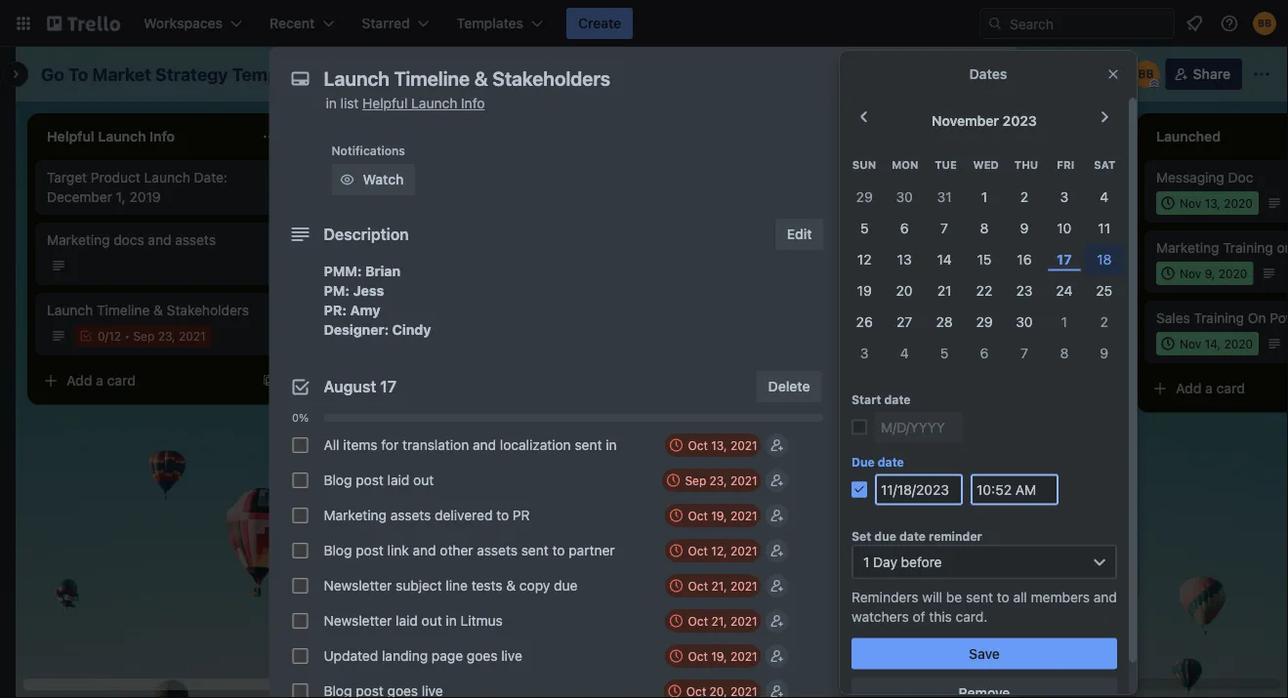 Task type: locate. For each thing, give the bounding box(es) containing it.
2 oct 19, 2021 button from the top
[[665, 645, 761, 668]]

add inside button
[[871, 673, 897, 690]]

create
[[578, 15, 621, 31]]

jul for post
[[903, 267, 919, 280]]

13, for nov
[[1205, 196, 1221, 210]]

to
[[68, 63, 88, 84]]

2 button down the 25
[[1084, 306, 1124, 337]]

assets up link
[[390, 507, 431, 524]]

aug 21, 2020
[[903, 196, 975, 210]]

0 vertical spatial 12
[[857, 251, 872, 267]]

launch down board link
[[411, 95, 457, 111]]

1 vertical spatial 5
[[940, 345, 949, 361]]

nov 14, 2020
[[1180, 337, 1253, 351]]

1 vertical spatial date
[[878, 455, 904, 469]]

/ left '•'
[[105, 329, 109, 343]]

2021 for updated landing page goes live
[[730, 650, 757, 663]]

2 oct 21, 2021 button from the top
[[665, 609, 761, 633]]

23, inside option
[[922, 337, 939, 351]]

7 down the in-app announcement 'link'
[[1021, 345, 1028, 361]]

2021 for all items for translation and localization sent in
[[730, 439, 757, 452]]

1 vertical spatial post
[[356, 472, 384, 488]]

0 vertical spatial dates
[[969, 66, 1007, 82]]

jul up "20"
[[903, 267, 919, 280]]

0 horizontal spatial 4 button
[[885, 337, 925, 369]]

Board name text field
[[31, 59, 320, 90]]

in left list
[[326, 95, 337, 111]]

tue
[[935, 159, 957, 172]]

6 for the left 6 button
[[900, 220, 909, 236]]

power-ups
[[840, 448, 903, 462]]

post for link
[[356, 543, 384, 559]]

Nov 13, 2020 checkbox
[[1156, 191, 1259, 215]]

1 horizontal spatial 4
[[1100, 188, 1109, 204]]

sep inside button
[[685, 474, 706, 487]]

sm image inside the checklist link
[[845, 240, 865, 260]]

1 horizontal spatial create from template… image
[[817, 232, 832, 248]]

30 for left 30 button
[[896, 188, 913, 204]]

2 oct from the top
[[688, 509, 708, 523]]

0 vertical spatial power-
[[840, 448, 880, 462]]

1 vertical spatial 1
[[1061, 313, 1068, 329]]

on right "issue"
[[448, 169, 464, 186]]

date up the confluence on the bottom of the page
[[878, 455, 904, 469]]

brian
[[365, 263, 401, 279]]

marketing docs and assets
[[47, 232, 216, 248]]

4 button
[[1084, 181, 1124, 212], [885, 337, 925, 369]]

assets up tests
[[477, 543, 518, 559]]

1 horizontal spatial 1
[[981, 188, 988, 204]]

nov down messaging
[[1180, 196, 1202, 210]]

post for -
[[911, 240, 939, 256]]

0 horizontal spatial ups
[[880, 448, 903, 462]]

nov inside nov 9, 2020 'checkbox'
[[1180, 267, 1202, 280]]

sm image for members
[[845, 162, 865, 182]]

nov for messaging
[[1180, 196, 1202, 210]]

nov for marketing
[[1180, 267, 1202, 280]]

23, up cover link
[[922, 337, 939, 351]]

14,
[[1205, 337, 1221, 351]]

1 button
[[965, 181, 1005, 212], [1045, 306, 1084, 337]]

0 horizontal spatial sep
[[133, 329, 155, 343]]

13, down messaging doc on the top right
[[1205, 196, 1221, 210]]

0 vertical spatial 3 button
[[1045, 181, 1084, 212]]

and right the members
[[1094, 589, 1117, 605]]

reminders will be sent to all members and watchers of this card.
[[852, 589, 1117, 624]]

in right localization
[[606, 437, 617, 453]]

1 vertical spatial 17
[[380, 378, 397, 396]]

marketing docs and assets link
[[47, 231, 273, 250]]

4 down 'sat'
[[1100, 188, 1109, 204]]

Add time text field
[[971, 474, 1059, 505]]

1 horizontal spatial 3
[[860, 345, 869, 361]]

1 vertical spatial ups
[[946, 593, 972, 609]]

5 oct from the top
[[688, 614, 708, 628]]

3 for bottom 3 button
[[860, 345, 869, 361]]

laid down for
[[387, 472, 410, 488]]

target product launch date: december 1, 2019
[[47, 169, 227, 205]]

post left -
[[911, 240, 939, 256]]

7 button down the aug 21, 2020
[[925, 212, 965, 244]]

a down the nov 14, 2020 option
[[1205, 380, 1213, 397]]

4 button up the 11
[[1084, 181, 1124, 212]]

1 horizontal spatial due
[[875, 530, 897, 543]]

6 oct from the top
[[688, 650, 708, 663]]

0 vertical spatial 19,
[[922, 267, 938, 280]]

app
[[897, 310, 922, 326]]

13, for oct
[[711, 439, 727, 452]]

nov inside nov 13, 2020 'option'
[[1180, 196, 1202, 210]]

1 horizontal spatial power-
[[900, 593, 946, 609]]

30 button
[[885, 181, 925, 212], [1005, 306, 1045, 337]]

1 horizontal spatial 7 button
[[1005, 337, 1045, 369]]

None text field
[[314, 61, 959, 96]]

a for add a card "button" below nov 14, 2020
[[1205, 380, 1213, 397]]

board
[[427, 66, 466, 82]]

12 left '•'
[[109, 329, 121, 343]]

0 vertical spatial create from template… image
[[817, 232, 832, 248]]

8 down 24 button
[[1060, 345, 1069, 361]]

sep down oct 13, 2021 button
[[685, 474, 706, 487]]

2020 inside option
[[1224, 337, 1253, 351]]

9 button up 16
[[1005, 212, 1045, 244]]

2 jul from the top
[[903, 337, 919, 351]]

oct 21, 2021 for newsletter subject line tests & copy due
[[688, 579, 757, 593]]

switch to… image
[[14, 14, 33, 33]]

& inside august 17 group
[[506, 578, 516, 594]]

1 vertical spatial 30
[[1016, 313, 1033, 329]]

M/D/YYYY text field
[[875, 474, 963, 505]]

2 down 25 button at top
[[1100, 313, 1109, 329]]

& inside launch timeline & stakeholders link
[[153, 302, 163, 318]]

marketing
[[47, 232, 110, 248], [1156, 240, 1219, 256], [377, 259, 440, 275], [324, 507, 387, 524]]

2020 inside option
[[946, 196, 975, 210]]

2020 inside 'option'
[[1224, 196, 1253, 210]]

1 horizontal spatial 29
[[976, 313, 993, 329]]

add a card button down nov 14, 2020
[[1145, 373, 1288, 404]]

sm image inside 'watch' "button"
[[337, 170, 357, 189]]

sent up copy
[[521, 543, 549, 559]]

star or unstar board image
[[332, 66, 347, 82]]

to left "pr"
[[496, 507, 509, 524]]

0 vertical spatial 6
[[900, 220, 909, 236]]

checklist link
[[840, 234, 1004, 266]]

2 vertical spatial in
[[446, 613, 457, 629]]

to left all
[[997, 589, 1010, 605]]

9 up 16
[[1020, 220, 1029, 236]]

& up 0 / 12 • sep 23, 2021
[[153, 302, 163, 318]]

13 button
[[885, 244, 925, 275]]

23, down launch timeline & stakeholders link
[[158, 329, 175, 343]]

1 horizontal spatial 6 button
[[965, 337, 1005, 369]]

stakeholders
[[167, 302, 249, 318]]

1 vertical spatial training
[[1194, 310, 1244, 326]]

oct 19, 2021 for updated landing page goes live
[[688, 650, 757, 663]]

2021 inside sep 23, 2021 button
[[730, 474, 757, 487]]

0 horizontal spatial sent
[[521, 543, 549, 559]]

2020 down doc
[[1224, 196, 1253, 210]]

1 vertical spatial announcement
[[926, 310, 1021, 326]]

21, inside option
[[927, 196, 943, 210]]

& left copy
[[506, 578, 516, 594]]

3 down fri
[[1060, 188, 1069, 204]]

sep 23, 2021
[[685, 474, 757, 487]]

1 oct 19, 2021 from the top
[[688, 509, 757, 523]]

3 up amy
[[359, 286, 366, 300]]

pmm:
[[324, 263, 362, 279]]

date up before
[[900, 530, 926, 543]]

checklist
[[871, 242, 931, 258]]

nov left the 9,
[[1180, 267, 1202, 280]]

1 vertical spatial oct 21, 2021
[[688, 614, 757, 628]]

2023
[[1003, 113, 1037, 129]]

oct
[[688, 439, 708, 452], [688, 509, 708, 523], [688, 544, 708, 558], [688, 579, 708, 593], [688, 614, 708, 628], [688, 650, 708, 663]]

0 vertical spatial 4
[[1100, 188, 1109, 204]]

19 button
[[845, 275, 885, 306]]

blog post laid out
[[324, 472, 434, 488]]

2 vertical spatial assets
[[477, 543, 518, 559]]

1 button down wed
[[965, 181, 1005, 212]]

0 for 0 / 12 • sep 23, 2021
[[98, 329, 105, 343]]

0 vertical spatial 0
[[348, 286, 355, 300]]

jess
[[353, 283, 384, 299]]

1 nov from the top
[[1180, 196, 1202, 210]]

add
[[840, 136, 862, 149], [344, 330, 370, 346], [66, 373, 92, 389], [1176, 380, 1202, 397], [871, 593, 897, 609], [899, 639, 924, 655], [871, 673, 897, 690]]

0 horizontal spatial 13,
[[711, 439, 727, 452]]

date for due date
[[878, 455, 904, 469]]

sm image up 19
[[845, 240, 865, 260]]

localization
[[500, 437, 571, 453]]

8 up the blog post - announcement link
[[980, 220, 989, 236]]

0 vertical spatial 3
[[1060, 188, 1069, 204]]

2 vertical spatial nov
[[1180, 337, 1202, 351]]

update assorted references on existing marketing pages
[[324, 240, 520, 275]]

21, for newsletter laid out in litmus
[[711, 614, 727, 628]]

19, for marketing assets delivered to pr
[[711, 509, 727, 523]]

update
[[324, 240, 370, 256]]

a for add a card "button" underneath 0 / 12 • sep 23, 2021
[[96, 373, 103, 389]]

0 vertical spatial 4 button
[[1084, 181, 1124, 212]]

1 oct 21, 2021 from the top
[[688, 579, 757, 593]]

add to card
[[840, 136, 906, 149]]

custom
[[871, 398, 921, 414]]

Blog post goes live checkbox
[[293, 684, 308, 698]]

confluence
[[871, 476, 945, 492]]

1 horizontal spatial 7
[[1021, 345, 1028, 361]]

2 vertical spatial date
[[900, 530, 926, 543]]

training up nov 14, 2020
[[1194, 310, 1244, 326]]

23, for jul 23, 2020
[[922, 337, 939, 351]]

1 jul from the top
[[903, 267, 919, 280]]

announcement inside 'link'
[[926, 310, 1021, 326]]

august 17
[[324, 378, 397, 396]]

on for issue
[[448, 169, 464, 186]]

7 up -
[[941, 220, 948, 236]]

out
[[413, 472, 434, 488], [422, 613, 442, 629]]

sent up 'card.' on the right of the page
[[966, 589, 993, 605]]

1 vertical spatial 6 button
[[965, 337, 1005, 369]]

ups right due
[[880, 448, 903, 462]]

sent right localization
[[575, 437, 602, 453]]

dates inside button
[[871, 281, 908, 297]]

2020 for announcement
[[943, 337, 972, 351]]

due
[[852, 455, 875, 469]]

0 horizontal spatial /
[[105, 329, 109, 343]]

market
[[92, 63, 151, 84]]

0 horizontal spatial 5 button
[[845, 212, 885, 244]]

oct 21, 2021
[[688, 579, 757, 593], [688, 614, 757, 628]]

1 vertical spatial 29
[[976, 313, 993, 329]]

add a card button down 'card.' on the right of the page
[[867, 632, 1086, 663]]

1 oct 21, 2021 button from the top
[[665, 574, 761, 598]]

out up updated landing page goes live
[[422, 613, 442, 629]]

7 for 7 button to the bottom
[[1021, 345, 1028, 361]]

jul
[[903, 267, 919, 280], [903, 337, 919, 351]]

3 oct from the top
[[688, 544, 708, 558]]

1 vertical spatial sep
[[685, 474, 706, 487]]

share
[[1193, 66, 1231, 82]]

blog for blog post laid out
[[324, 472, 352, 488]]

25
[[1096, 282, 1113, 298]]

open information menu image
[[1220, 14, 1239, 33]]

fix alignment issue on /pricing
[[324, 169, 515, 186]]

/ up amy
[[355, 286, 359, 300]]

1 vertical spatial 9
[[1100, 345, 1109, 361]]

due right copy
[[554, 578, 578, 594]]

&
[[153, 302, 163, 318], [506, 578, 516, 594]]

16
[[1017, 251, 1032, 267]]

19, inside checkbox
[[922, 267, 938, 280]]

29 button down sun on the top right
[[845, 181, 885, 212]]

sm image up start
[[845, 357, 865, 377]]

1 horizontal spatial 2
[[1100, 313, 1109, 329]]

0 vertical spatial training
[[1223, 240, 1273, 256]]

2020 right 14,
[[1224, 337, 1253, 351]]

members link
[[840, 156, 1004, 188]]

13, inside 'option'
[[1205, 196, 1221, 210]]

last month image
[[852, 105, 876, 129]]

22 button
[[965, 275, 1005, 306]]

3 button down 26
[[845, 337, 885, 369]]

3 button up 10
[[1045, 181, 1084, 212]]

sm image inside cover link
[[845, 357, 865, 377]]

12 button
[[845, 244, 885, 275]]

0 vertical spatial blog
[[879, 240, 907, 256]]

board link
[[394, 59, 477, 90]]

1 horizontal spatial 29 button
[[965, 306, 1005, 337]]

0 horizontal spatial assets
[[175, 232, 216, 248]]

primary element
[[0, 0, 1288, 47]]

to inside reminders will be sent to all members and watchers of this card.
[[997, 589, 1010, 605]]

oct 19, 2021 button for marketing assets delivered to pr
[[665, 504, 761, 527]]

0 vertical spatial due
[[875, 530, 897, 543]]

2021 for blog post laid out
[[730, 474, 757, 487]]

launch left timeline
[[47, 302, 93, 318]]

0 horizontal spatial 7 button
[[925, 212, 965, 244]]

sm image inside labels link
[[845, 201, 865, 221]]

due right set at right
[[875, 530, 897, 543]]

0 horizontal spatial 1 button
[[965, 181, 1005, 212]]

1 left the day
[[863, 554, 870, 570]]

1 vertical spatial assets
[[390, 507, 431, 524]]

sm image inside members link
[[845, 162, 865, 182]]

29 button
[[845, 181, 885, 212], [965, 306, 1005, 337]]

2 newsletter from the top
[[324, 613, 392, 629]]

1 vertical spatial 8 button
[[1045, 337, 1084, 369]]

23, inside button
[[710, 474, 727, 487]]

sep right '•'
[[133, 329, 155, 343]]

button
[[900, 673, 943, 690]]

members
[[871, 164, 931, 180]]

tests
[[472, 578, 503, 594]]

/ for 3
[[355, 286, 359, 300]]

0 horizontal spatial 7
[[941, 220, 948, 236]]

0 notifications image
[[1183, 12, 1206, 35]]

1 newsletter from the top
[[324, 578, 392, 594]]

0 vertical spatial post
[[911, 240, 939, 256]]

assorted
[[374, 240, 429, 256]]

13
[[897, 251, 912, 267]]

9 down 25 button at top
[[1100, 345, 1109, 361]]

1 vertical spatial 2 button
[[1084, 306, 1124, 337]]

1 vertical spatial 8
[[1060, 345, 1069, 361]]

1 horizontal spatial dates
[[969, 66, 1007, 82]]

custom fields
[[871, 398, 963, 414]]

2 horizontal spatial 23,
[[922, 337, 939, 351]]

announcement
[[953, 240, 1048, 256], [926, 310, 1021, 326]]

1 down 24 button
[[1061, 313, 1068, 329]]

Blog post laid out checkbox
[[293, 473, 308, 488]]

2 oct 19, 2021 from the top
[[688, 650, 757, 663]]

2021 inside oct 12, 2021 button
[[730, 544, 757, 558]]

launch timeline & stakeholders
[[47, 302, 249, 318]]

training inside 'marketing training on' link
[[1223, 240, 1273, 256]]

2 button down thu
[[1005, 181, 1045, 212]]

5 up 12 button
[[860, 220, 869, 236]]

19, for updated landing page goes live
[[711, 650, 727, 663]]

due inside august 17 group
[[554, 578, 578, 594]]

marketing for docs
[[47, 232, 110, 248]]

training inside sales training on pow link
[[1194, 310, 1244, 326]]

3 nov from the top
[[1180, 337, 1202, 351]]

assets
[[175, 232, 216, 248], [390, 507, 431, 524], [477, 543, 518, 559]]

delivered
[[435, 507, 493, 524]]

0 up amy
[[348, 286, 355, 300]]

1 horizontal spatial sep
[[685, 474, 706, 487]]

watch button
[[332, 164, 415, 195]]

on up pow
[[1277, 240, 1288, 256]]

jul inside option
[[903, 337, 919, 351]]

post inside the blog post - announcement link
[[911, 240, 939, 256]]

12
[[857, 251, 872, 267], [109, 329, 121, 343]]

2020 inside checkbox
[[941, 267, 970, 280]]

add a card down amy
[[344, 330, 413, 346]]

29 down 22 button
[[976, 313, 993, 329]]

create from template… image
[[817, 232, 832, 248], [262, 373, 277, 389], [1094, 640, 1110, 655]]

1 horizontal spatial ups
[[946, 593, 972, 609]]

existing
[[324, 259, 373, 275]]

Marketing assets delivered to PR checkbox
[[293, 508, 308, 524]]

newsletter down link
[[324, 578, 392, 594]]

in left litmus
[[446, 613, 457, 629]]

launch up the 2019
[[144, 169, 190, 186]]

and inside reminders will be sent to all members and watchers of this card.
[[1094, 589, 1117, 605]]

jul 23, 2020
[[903, 337, 972, 351]]

oct for newsletter laid out in litmus
[[688, 614, 708, 628]]

/
[[355, 286, 359, 300], [105, 329, 109, 343]]

0 horizontal spatial create from template… image
[[262, 373, 277, 389]]

30 button down 23
[[1005, 306, 1045, 337]]

8 button down 24 button
[[1045, 337, 1084, 369]]

3 left cover
[[860, 345, 869, 361]]

1 horizontal spatial 0
[[348, 286, 355, 300]]

13, up sep 23, 2021
[[711, 439, 727, 452]]

2 horizontal spatial launch
[[411, 95, 457, 111]]

target product launch date: december 1, 2019 link
[[47, 168, 273, 207]]

sm image for watch
[[337, 170, 357, 189]]

1 oct 19, 2021 button from the top
[[665, 504, 761, 527]]

add a card down 14,
[[1176, 380, 1245, 397]]

pr:
[[324, 302, 347, 318]]

0 vertical spatial &
[[153, 302, 163, 318]]

marketing inside august 17 group
[[324, 507, 387, 524]]

0 vertical spatial sep
[[133, 329, 155, 343]]

2021 for newsletter laid out in litmus
[[730, 614, 757, 628]]

doc
[[1228, 169, 1254, 186]]

save
[[969, 645, 1000, 662]]

for
[[381, 437, 399, 453]]

2020 inside option
[[943, 337, 972, 351]]

add button button
[[840, 666, 1004, 697]]

1 oct from the top
[[688, 439, 708, 452]]

go to market strategy template
[[41, 63, 310, 84]]

ups
[[880, 448, 903, 462], [946, 593, 972, 609]]

and inside marketing docs and assets link
[[148, 232, 171, 248]]

13, inside button
[[711, 439, 727, 452]]

2020 down '28'
[[943, 337, 972, 351]]

0 vertical spatial 7
[[941, 220, 948, 236]]

0 vertical spatial 5
[[860, 220, 869, 236]]

2021 inside oct 13, 2021 button
[[730, 439, 757, 452]]

23, for sep 23, 2021
[[710, 474, 727, 487]]

29 button down 22
[[965, 306, 1005, 337]]

oct for marketing assets delivered to pr
[[688, 509, 708, 523]]

and right "docs"
[[148, 232, 171, 248]]

start
[[852, 393, 881, 407]]

2 vertical spatial 21,
[[711, 614, 727, 628]]

a down amy
[[373, 330, 381, 346]]

blog for blog post - announcement
[[879, 240, 907, 256]]

add a card for add a card "button" underneath 0 / 12 • sep 23, 2021
[[66, 373, 136, 389]]

24
[[1056, 282, 1073, 298]]

1 vertical spatial 12
[[109, 329, 121, 343]]

1 vertical spatial 21,
[[711, 579, 727, 593]]

jul inside checkbox
[[903, 267, 919, 280]]

next month image
[[1093, 105, 1117, 129]]

newsletter subject line tests & copy due
[[324, 578, 578, 594]]

2 nov from the top
[[1180, 267, 1202, 280]]

oct 19, 2021 button
[[665, 504, 761, 527], [665, 645, 761, 668]]

sm image
[[845, 162, 865, 182], [337, 170, 357, 189], [845, 201, 865, 221], [845, 240, 865, 260], [845, 357, 865, 377]]

nov inside option
[[1180, 337, 1202, 351]]

add a card for add a card "button" below nov 14, 2020
[[1176, 380, 1245, 397]]

5 for the bottommost "5" button
[[940, 345, 949, 361]]

sm image left labels
[[845, 201, 865, 221]]

sales training on pow
[[1156, 310, 1288, 326]]

12 up 19
[[857, 251, 872, 267]]

2021 for newsletter subject line tests & copy due
[[730, 579, 757, 593]]

1 down the social promotion link
[[981, 188, 988, 204]]

assets down "target product launch date: december 1, 2019" link
[[175, 232, 216, 248]]

Jul 23, 2020 checkbox
[[879, 332, 977, 356]]

add a card for add a card "button" below amy
[[344, 330, 413, 346]]

ups right will at the right bottom of the page
[[946, 593, 972, 609]]

training up nov 9, 2020
[[1223, 240, 1273, 256]]

2020 inside 'checkbox'
[[1219, 267, 1248, 280]]

1 horizontal spatial launch
[[144, 169, 190, 186]]

0 vertical spatial in
[[326, 95, 337, 111]]

cover link
[[840, 352, 1004, 383]]

17 right august
[[380, 378, 397, 396]]

1 horizontal spatial 12
[[857, 251, 872, 267]]

2 oct 21, 2021 from the top
[[688, 614, 757, 628]]

0 vertical spatial oct 21, 2021 button
[[665, 574, 761, 598]]

training for sales
[[1194, 310, 1244, 326]]

0 for 0 / 3
[[348, 286, 355, 300]]

9 for rightmost 9 button
[[1100, 345, 1109, 361]]

2020 down promotion
[[946, 196, 975, 210]]

cover
[[871, 359, 909, 375]]

0 horizontal spatial 9 button
[[1005, 212, 1045, 244]]

on inside update assorted references on existing marketing pages
[[504, 240, 520, 256]]

4 oct from the top
[[688, 579, 708, 593]]

Search field
[[1003, 9, 1174, 38]]

8 button up 15
[[965, 212, 1005, 244]]

2 horizontal spatial sent
[[966, 589, 993, 605]]

1 horizontal spatial 13,
[[1205, 196, 1221, 210]]

marketing down assorted
[[377, 259, 440, 275]]

day
[[873, 554, 898, 570]]

laid
[[387, 472, 410, 488], [396, 613, 418, 629]]

1 vertical spatial 2
[[1100, 313, 1109, 329]]

1 vertical spatial 13,
[[711, 439, 727, 452]]

strategy
[[155, 63, 228, 84]]

nov left 14,
[[1180, 337, 1202, 351]]

Nov 14, 2020 checkbox
[[1156, 332, 1259, 356]]

17 down 10 button
[[1057, 251, 1072, 267]]

share button
[[1166, 59, 1242, 90]]

0 horizontal spatial power-
[[840, 448, 880, 462]]

6 button down the in-app announcement 'link'
[[965, 337, 1005, 369]]

all
[[1013, 589, 1027, 605]]

1 horizontal spatial 17
[[1057, 251, 1072, 267]]

9 button down 25 button at top
[[1084, 337, 1124, 369]]

a down 0 / 12 • sep 23, 2021
[[96, 373, 103, 389]]



Task type: describe. For each thing, give the bounding box(es) containing it.
customize views image
[[487, 64, 507, 84]]

0 horizontal spatial 23,
[[158, 329, 175, 343]]

live
[[501, 648, 522, 664]]

post for laid
[[356, 472, 384, 488]]

marketing for assets
[[324, 507, 387, 524]]

workspace visible image
[[367, 66, 382, 82]]

oct for blog post link and other assets sent to partner
[[688, 544, 708, 558]]

26
[[856, 313, 873, 329]]

17 inside button
[[1057, 251, 1072, 267]]

sales
[[1156, 310, 1190, 326]]

26 button
[[845, 306, 885, 337]]

0 horizontal spatial 12
[[109, 329, 121, 343]]

august
[[324, 378, 376, 396]]

1 vertical spatial laid
[[396, 613, 418, 629]]

29 for the left 29 button
[[856, 188, 873, 204]]

1 day before
[[863, 554, 942, 570]]

11
[[1098, 220, 1111, 236]]

0 / 12 • sep 23, 2021
[[98, 329, 206, 343]]

and right translation on the bottom
[[473, 437, 496, 453]]

1 horizontal spatial 1 button
[[1045, 306, 1084, 337]]

launch timeline & stakeholders link
[[47, 301, 273, 320]]

1 vertical spatial 5 button
[[925, 337, 965, 369]]

0 / 3
[[348, 286, 366, 300]]

watchers
[[852, 608, 909, 624]]

sent for in
[[575, 437, 602, 453]]

date for start date
[[884, 393, 911, 407]]

1 vertical spatial 3 button
[[845, 337, 885, 369]]

pow
[[1270, 310, 1288, 326]]

to left the partner
[[552, 543, 565, 559]]

oct 21, 2021 button for newsletter subject line tests & copy due
[[665, 574, 761, 598]]

/ for 12
[[105, 329, 109, 343]]

10
[[1057, 220, 1072, 236]]

0 vertical spatial 7 button
[[925, 212, 965, 244]]

create from template… image for launch timeline & stakeholders
[[262, 373, 277, 389]]

other
[[440, 543, 473, 559]]

jul 19, 2020
[[903, 267, 970, 280]]

2 horizontal spatial in
[[606, 437, 617, 453]]

updated landing page goes live
[[324, 648, 522, 664]]

marketing for training
[[1156, 240, 1219, 256]]

oct 21, 2021 button for newsletter laid out in litmus
[[665, 609, 761, 633]]

oct 13, 2021
[[688, 439, 757, 452]]

blog for blog post link and other assets sent to partner
[[324, 543, 352, 559]]

oct for newsletter subject line tests & copy due
[[688, 579, 708, 593]]

oct for all items for translation and localization sent in
[[688, 439, 708, 452]]

0 vertical spatial 8
[[980, 220, 989, 236]]

2020 for on
[[1224, 337, 1253, 351]]

reminder
[[929, 530, 982, 543]]

on
[[1248, 310, 1266, 326]]

pm:
[[324, 283, 350, 299]]

august 17 group
[[285, 428, 824, 698]]

all items for translation and localization sent in
[[324, 437, 617, 453]]

1 vertical spatial 29 button
[[965, 306, 1005, 337]]

slack
[[871, 554, 906, 570]]

add a card button down amy
[[313, 322, 531, 354]]

0 horizontal spatial 30 button
[[885, 181, 925, 212]]

partner
[[569, 543, 615, 559]]

1 vertical spatial 4
[[900, 345, 909, 361]]

google drive
[[871, 515, 954, 531]]

M/D/YYYY text field
[[875, 412, 963, 443]]

card.
[[956, 608, 988, 624]]

newsletter for newsletter laid out in litmus
[[324, 613, 392, 629]]

Updated landing page goes live checkbox
[[293, 649, 308, 664]]

sm image for cover
[[845, 357, 865, 377]]

fix alignment issue on /pricing link
[[324, 168, 551, 188]]

copy
[[520, 578, 550, 594]]

drive
[[920, 515, 954, 531]]

pmm: brian pm: jess pr: amy designer: cindy
[[324, 263, 431, 338]]

2 vertical spatial launch
[[47, 302, 93, 318]]

7 for the topmost 7 button
[[941, 220, 948, 236]]

link
[[387, 543, 409, 559]]

9 for the top 9 button
[[1020, 220, 1029, 236]]

1 for 1 button to the right
[[1061, 313, 1068, 329]]

oct 21, 2021 for newsletter laid out in litmus
[[688, 614, 757, 628]]

All items for translation and localization sent in checkbox
[[293, 438, 308, 453]]

3 for the topmost 3 button
[[1060, 188, 1069, 204]]

oct 19, 2021 for marketing assets delivered to pr
[[688, 509, 757, 523]]

add a card button down 0 / 12 • sep 23, 2021
[[35, 365, 254, 397]]

aug
[[903, 196, 924, 210]]

sep 23, 2021 button
[[662, 469, 761, 492]]

blog post - announcement link
[[879, 238, 1098, 258]]

Newsletter subject line tests & copy due checkbox
[[293, 578, 308, 594]]

set
[[852, 530, 872, 543]]

1 vertical spatial out
[[422, 613, 442, 629]]

add a card down this
[[899, 639, 968, 655]]

power- inside add power-ups link
[[900, 593, 946, 609]]

1 horizontal spatial 9 button
[[1084, 337, 1124, 369]]

oct 19, 2021 button for updated landing page goes live
[[665, 645, 761, 668]]

18
[[1097, 251, 1112, 267]]

updated
[[324, 648, 378, 664]]

issue
[[412, 169, 444, 186]]

21, for newsletter subject line tests & copy due
[[711, 579, 727, 593]]

29 for the bottommost 29 button
[[976, 313, 993, 329]]

search image
[[987, 16, 1003, 31]]

template
[[232, 63, 310, 84]]

social promotion link
[[879, 168, 1098, 188]]

0 horizontal spatial 29 button
[[845, 181, 885, 212]]

0 vertical spatial laid
[[387, 472, 410, 488]]

Aug 21, 2020 checkbox
[[879, 191, 981, 215]]

marketing assets delivered to pr
[[324, 507, 530, 524]]

2021 for marketing assets delivered to pr
[[730, 509, 757, 523]]

a for add a card "button" below amy
[[373, 330, 381, 346]]

2 horizontal spatial on
[[1277, 240, 1288, 256]]

nov for sales
[[1180, 337, 1202, 351]]

Blog post link and other assets sent to partner checkbox
[[293, 543, 308, 559]]

a down this
[[928, 639, 936, 655]]

sm image for labels
[[845, 201, 865, 221]]

close popover image
[[1106, 66, 1121, 82]]

marketing training on link
[[1156, 238, 1288, 258]]

and right link
[[413, 543, 436, 559]]

sent for to
[[521, 543, 549, 559]]

1 horizontal spatial in
[[446, 613, 457, 629]]

15 button
[[965, 244, 1005, 275]]

to up sun on the top right
[[866, 136, 877, 149]]

sm image for checklist
[[845, 240, 865, 260]]

watch
[[363, 171, 404, 188]]

0 horizontal spatial 2
[[1020, 188, 1029, 204]]

2021 for blog post link and other assets sent to partner
[[730, 544, 757, 558]]

designer:
[[324, 322, 389, 338]]

2 horizontal spatial assets
[[477, 543, 518, 559]]

fri
[[1057, 159, 1075, 172]]

1 for 1 button to the left
[[981, 188, 988, 204]]

blog post link and other assets sent to partner
[[324, 543, 615, 559]]

attachment
[[871, 320, 946, 336]]

create button
[[567, 8, 633, 39]]

0 vertical spatial ups
[[880, 448, 903, 462]]

oct for updated landing page goes live
[[688, 650, 708, 663]]

0 vertical spatial 8 button
[[965, 212, 1005, 244]]

12 inside button
[[857, 251, 872, 267]]

sat
[[1094, 159, 1116, 172]]

bob builder (bobbuilder40) image
[[1133, 61, 1160, 88]]

1 for 1 day before
[[863, 554, 870, 570]]

sent inside reminders will be sent to all members and watchers of this card.
[[966, 589, 993, 605]]

0 vertical spatial 2 button
[[1005, 181, 1045, 212]]

set due date reminder
[[852, 530, 982, 543]]

on for references
[[504, 240, 520, 256]]

nov 9, 2020
[[1180, 267, 1248, 280]]

1 vertical spatial 7 button
[[1005, 337, 1045, 369]]

delete
[[768, 378, 810, 395]]

marketing inside update assorted references on existing marketing pages
[[377, 259, 440, 275]]

2020 for on
[[1219, 267, 1248, 280]]

add power-ups link
[[840, 586, 1004, 617]]

0 horizontal spatial 6 button
[[885, 212, 925, 244]]

0 vertical spatial out
[[413, 472, 434, 488]]

helpful launch info link
[[363, 95, 485, 111]]

oct 13, 2021 button
[[665, 434, 761, 457]]

0 vertical spatial 9 button
[[1005, 212, 1045, 244]]

1 horizontal spatial 4 button
[[1084, 181, 1124, 212]]

this
[[929, 608, 952, 624]]

25 button
[[1084, 275, 1124, 306]]

all
[[324, 437, 339, 453]]

reminders
[[852, 589, 919, 605]]

Jul 19, 2020 checkbox
[[879, 262, 976, 285]]

bob builder (bobbuilder40) image
[[1253, 12, 1277, 35]]

0 horizontal spatial 3
[[359, 286, 366, 300]]

0 vertical spatial 5 button
[[845, 212, 885, 244]]

0 horizontal spatial in
[[326, 95, 337, 111]]

2020 for -
[[941, 267, 970, 280]]

Newsletter laid out in Litmus checkbox
[[293, 613, 308, 629]]

launch inside target product launch date: december 1, 2019
[[144, 169, 190, 186]]

23 button
[[1005, 275, 1045, 306]]

0 vertical spatial launch
[[411, 95, 457, 111]]

in-app announcement link
[[879, 309, 1098, 328]]

6 for rightmost 6 button
[[980, 345, 989, 361]]

21
[[937, 282, 952, 298]]

1 vertical spatial 30 button
[[1005, 306, 1045, 337]]

wed
[[973, 159, 999, 172]]

labels
[[871, 203, 913, 219]]

timeline
[[97, 302, 150, 318]]

Nov 9, 2020 checkbox
[[1156, 262, 1253, 285]]

notifications
[[332, 144, 405, 157]]

create from template… image for in-app announcement
[[1094, 640, 1110, 655]]

training for marketing
[[1223, 240, 1273, 256]]

in-app announcement
[[879, 310, 1021, 326]]

date:
[[194, 169, 227, 186]]

social
[[879, 169, 917, 186]]

10 button
[[1045, 212, 1084, 244]]

jul for app
[[903, 337, 919, 351]]

in list helpful launch info
[[326, 95, 485, 111]]

update assorted references on existing marketing pages link
[[324, 238, 551, 277]]

show menu image
[[1252, 64, 1272, 84]]

alignment
[[346, 169, 408, 186]]

30 for bottommost 30 button
[[1016, 313, 1033, 329]]

5 for "5" button to the top
[[860, 220, 869, 236]]

newsletter for newsletter subject line tests & copy due
[[324, 578, 392, 594]]

translation
[[402, 437, 469, 453]]

info
[[461, 95, 485, 111]]

0 vertical spatial assets
[[175, 232, 216, 248]]

9,
[[1205, 267, 1215, 280]]

0 vertical spatial announcement
[[953, 240, 1048, 256]]

helpful
[[363, 95, 408, 111]]

18 button
[[1084, 244, 1124, 275]]



Task type: vqa. For each thing, say whether or not it's contained in the screenshot.
19, corresponding to Updated landing page goes live
yes



